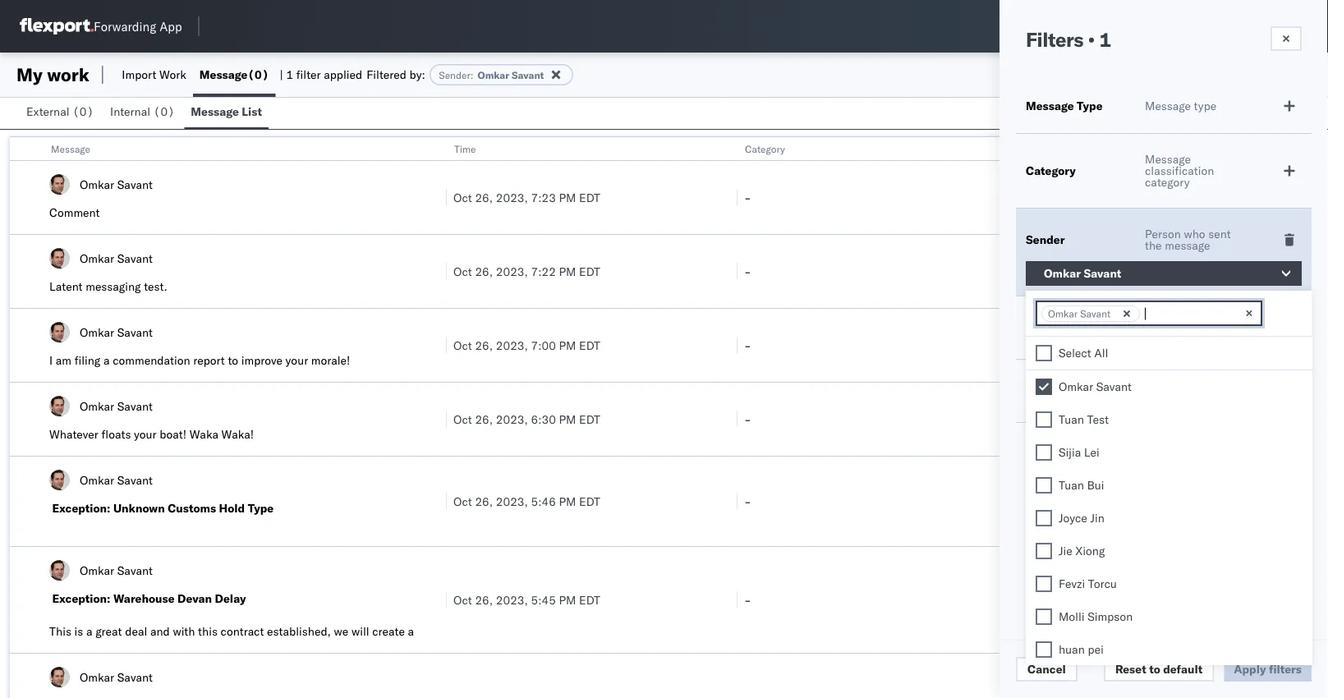 Task type: locate. For each thing, give the bounding box(es) containing it.
pm for 7:00
[[559, 338, 576, 352]]

to right reset
[[1149, 662, 1161, 677]]

sender for sender
[[1026, 232, 1065, 247]]

pm right 6:30
[[559, 412, 576, 426]]

flex- for oct 26, 2023, 5:46 pm edt
[[1035, 494, 1070, 509]]

0 horizontal spatial (0)
[[72, 104, 94, 119]]

1 oct from the top
[[453, 190, 472, 205]]

all
[[1095, 346, 1109, 360]]

0 vertical spatial 1
[[1100, 27, 1111, 52]]

tuan test
[[1059, 412, 1109, 427]]

3 resize handle column header from the left
[[1008, 137, 1028, 698]]

oct for oct 26, 2023, 5:45 pm edt
[[453, 593, 472, 607]]

to inside button
[[1149, 662, 1161, 677]]

type
[[1077, 99, 1103, 113], [248, 501, 274, 516]]

2 oct from the top
[[453, 264, 472, 278]]

unknown
[[113, 501, 165, 516]]

waka
[[190, 427, 218, 442]]

work
[[159, 67, 186, 82]]

0 horizontal spatial category
[[745, 143, 785, 155]]

oct 26, 2023, 5:45 pm edt
[[453, 593, 600, 607]]

a right create
[[408, 624, 414, 639]]

oct left 6:30
[[453, 412, 472, 426]]

create
[[372, 624, 405, 639]]

to right report in the left of the page
[[228, 353, 238, 368]]

0 vertical spatial your
[[286, 353, 308, 368]]

oct
[[453, 190, 472, 205], [453, 264, 472, 278], [453, 338, 472, 352], [453, 412, 472, 426], [453, 494, 472, 509], [453, 593, 472, 607]]

-
[[744, 190, 751, 205], [744, 264, 751, 278], [744, 338, 751, 352], [744, 412, 751, 426], [744, 494, 751, 509], [744, 593, 751, 607]]

category
[[1145, 175, 1190, 189]]

1 flex- 458574 from the top
[[1035, 190, 1112, 205]]

1 pm from the top
[[559, 190, 576, 205]]

list box containing select all
[[1026, 337, 1312, 698]]

oct for oct 26, 2023, 6:30 pm edt
[[453, 412, 472, 426]]

your left morale!
[[286, 353, 308, 368]]

0 vertical spatial flex- 458574
[[1035, 190, 1112, 205]]

resize handle column header
[[426, 137, 446, 698], [717, 137, 737, 698], [1008, 137, 1028, 698], [1299, 137, 1319, 698]]

flex- for oct 26, 2023, 7:22 pm edt
[[1035, 264, 1070, 278]]

to
[[228, 353, 238, 368], [1149, 662, 1161, 677]]

messaging
[[86, 279, 141, 294]]

26, for oct 26, 2023, 6:30 pm edt
[[475, 412, 493, 426]]

flex- 2271801
[[1035, 494, 1119, 509]]

1 horizontal spatial type
[[1077, 99, 1103, 113]]

26, for oct 26, 2023, 7:00 pm edt
[[475, 338, 493, 352]]

pm right 7:22
[[559, 264, 576, 278]]

time
[[454, 143, 476, 155]]

by
[[1184, 315, 1197, 329]]

26, down time
[[475, 190, 493, 205]]

edt right 7:22
[[579, 264, 600, 278]]

458574 down fevzi torcu
[[1070, 593, 1112, 607]]

message inside message list button
[[191, 104, 239, 119]]

oct left 5:46
[[453, 494, 472, 509]]

edt right 6:30
[[579, 412, 600, 426]]

1 tuan from the top
[[1059, 412, 1084, 427]]

pm right 7:00
[[559, 338, 576, 352]]

omkar savant
[[80, 177, 153, 191], [80, 251, 153, 265], [1044, 266, 1122, 281], [1048, 308, 1111, 320], [80, 325, 153, 339], [1059, 380, 1132, 394], [80, 399, 153, 413], [80, 473, 153, 487], [80, 563, 153, 578], [80, 670, 153, 684]]

1 right •
[[1100, 27, 1111, 52]]

0 vertical spatial exception:
[[52, 501, 110, 516]]

0 horizontal spatial sender
[[439, 69, 471, 81]]

458574 down related work item/shipment at right
[[1070, 190, 1112, 205]]

3 26, from the top
[[475, 338, 493, 352]]

(0) right external
[[72, 104, 94, 119]]

torcu
[[1088, 577, 1117, 591]]

edt right 7:23
[[579, 190, 600, 205]]

cancel
[[1028, 662, 1066, 677]]

- for oct 26, 2023, 5:45 pm edt
[[744, 593, 751, 607]]

3 oct from the top
[[453, 338, 472, 352]]

app
[[160, 18, 182, 34]]

2 resize handle column header from the left
[[717, 137, 737, 698]]

message inside message created date
[[1145, 378, 1191, 392]]

omkar
[[478, 69, 509, 81], [80, 177, 114, 191], [80, 251, 114, 265], [1044, 266, 1081, 281], [1048, 308, 1078, 320], [80, 325, 114, 339], [1059, 380, 1094, 394], [80, 399, 114, 413], [80, 473, 114, 487], [80, 563, 114, 578], [80, 670, 114, 684]]

1 exception: from the top
[[52, 501, 110, 516]]

3 - from the top
[[744, 338, 751, 352]]

1 vertical spatial sender
[[1026, 232, 1065, 247]]

edt right 7:00
[[579, 338, 600, 352]]

|
[[280, 67, 283, 82]]

1 horizontal spatial sender
[[1026, 232, 1065, 247]]

edt for oct 26, 2023, 7:23 pm edt
[[579, 190, 600, 205]]

message left created
[[1145, 378, 1191, 392]]

2023, left 7:22
[[496, 264, 528, 278]]

edt for oct 26, 2023, 5:45 pm edt
[[579, 593, 600, 607]]

1 flex- from the top
[[1035, 190, 1070, 205]]

0 vertical spatial type
[[1077, 99, 1103, 113]]

1 vertical spatial category
[[1026, 163, 1076, 178]]

2 vertical spatial flex- 458574
[[1035, 593, 1112, 607]]

2023, for 7:22
[[496, 264, 528, 278]]

oct left 5:45
[[453, 593, 472, 607]]

date
[[1145, 389, 1168, 404]]

1 2023, from the top
[[496, 190, 528, 205]]

select all
[[1059, 346, 1109, 360]]

message up message list
[[200, 67, 248, 82]]

this
[[198, 624, 218, 639]]

my work
[[16, 63, 89, 86]]

4 flex- from the top
[[1035, 412, 1070, 426]]

(0) inside button
[[72, 104, 94, 119]]

work for related
[[1073, 143, 1094, 155]]

oct 26, 2023, 6:30 pm edt
[[453, 412, 600, 426]]

work right related
[[1073, 143, 1094, 155]]

message created date
[[1145, 378, 1234, 404]]

type right the hold
[[248, 501, 274, 516]]

2 edt from the top
[[579, 264, 600, 278]]

3 edt from the top
[[579, 338, 600, 352]]

flex- 458574 down fevzi
[[1035, 593, 1112, 607]]

i
[[49, 353, 53, 368]]

26, left 7:00
[[475, 338, 493, 352]]

work up external (0) at the left of page
[[47, 63, 89, 86]]

oct 26, 2023, 5:46 pm edt
[[453, 494, 600, 509]]

26, left 5:46
[[475, 494, 493, 509]]

4 - from the top
[[744, 412, 751, 426]]

tuan left test
[[1059, 412, 1084, 427]]

type
[[1194, 99, 1217, 113]]

0 vertical spatial tuan
[[1059, 412, 1084, 427]]

pm right 5:46
[[559, 494, 576, 509]]

6 flex- from the top
[[1035, 593, 1070, 607]]

2023, for 5:46
[[496, 494, 528, 509]]

tuan
[[1059, 412, 1084, 427], [1059, 478, 1084, 493]]

458574 for oct 26, 2023, 7:22 pm edt
[[1070, 264, 1112, 278]]

6 edt from the top
[[579, 593, 600, 607]]

4 2023, from the top
[[496, 412, 528, 426]]

2023, left 5:46
[[496, 494, 528, 509]]

filtered
[[367, 67, 407, 82]]

4 26, from the top
[[475, 412, 493, 426]]

1 right |
[[286, 67, 293, 82]]

comment
[[49, 205, 100, 220]]

xiong
[[1076, 544, 1105, 558]]

1 vertical spatial your
[[134, 427, 157, 442]]

3 flex- from the top
[[1035, 338, 1070, 352]]

message left type
[[1145, 99, 1191, 113]]

sender for sender : omkar savant
[[439, 69, 471, 81]]

edt for oct 26, 2023, 7:22 pm edt
[[579, 264, 600, 278]]

1 - from the top
[[744, 190, 751, 205]]

1 vertical spatial 1
[[286, 67, 293, 82]]

26, left 7:22
[[475, 264, 493, 278]]

oct down time
[[453, 190, 472, 205]]

exception: up is
[[52, 591, 110, 606]]

26, for oct 26, 2023, 7:22 pm edt
[[475, 264, 493, 278]]

1 vertical spatial tuan
[[1059, 478, 1084, 493]]

pm right 7:23
[[559, 190, 576, 205]]

exception: left unknown
[[52, 501, 110, 516]]

exception: unknown customs hold type
[[52, 501, 274, 516]]

26,
[[475, 190, 493, 205], [475, 264, 493, 278], [475, 338, 493, 352], [475, 412, 493, 426], [475, 494, 493, 509], [475, 593, 493, 607]]

will
[[352, 624, 369, 639]]

2 horizontal spatial (0)
[[248, 67, 269, 82]]

tuan bui
[[1059, 478, 1105, 493]]

5 flex- from the top
[[1035, 494, 1070, 509]]

1 vertical spatial work
[[1073, 143, 1094, 155]]

resize handle column header for related work item/shipment
[[1299, 137, 1319, 698]]

flex- for oct 26, 2023, 7:23 pm edt
[[1035, 190, 1070, 205]]

1 edt from the top
[[579, 190, 600, 205]]

1 vertical spatial exception:
[[52, 591, 110, 606]]

and
[[150, 624, 170, 639]]

0 vertical spatial 458574
[[1070, 190, 1112, 205]]

(0) inside 'button'
[[153, 104, 175, 119]]

4 pm from the top
[[559, 412, 576, 426]]

0 horizontal spatial your
[[134, 427, 157, 442]]

5 oct from the top
[[453, 494, 472, 509]]

1 resize handle column header from the left
[[426, 137, 446, 698]]

2 flex- 458574 from the top
[[1035, 264, 1112, 278]]

1 26, from the top
[[475, 190, 493, 205]]

2023, left 7:23
[[496, 190, 528, 205]]

3 2023, from the top
[[496, 338, 528, 352]]

5 26, from the top
[[475, 494, 493, 509]]

pm for 7:22
[[559, 264, 576, 278]]

2 flex- from the top
[[1035, 264, 1070, 278]]

type up related work item/shipment at right
[[1077, 99, 1103, 113]]

created
[[1194, 378, 1234, 392]]

2271801
[[1070, 494, 1119, 509]]

jie
[[1059, 544, 1073, 558]]

(0) for internal (0)
[[153, 104, 175, 119]]

26, left 5:45
[[475, 593, 493, 607]]

message inside message classification category
[[1145, 152, 1191, 166]]

458574 up the shipment
[[1070, 264, 1112, 278]]

search by shipment id
[[1145, 315, 1208, 341]]

flex- for oct 26, 2023, 6:30 pm edt
[[1035, 412, 1070, 426]]

flex- 458574 for oct 26, 2023, 7:23 pm edt
[[1035, 190, 1112, 205]]

2 26, from the top
[[475, 264, 493, 278]]

a right filing
[[104, 353, 110, 368]]

flex- 458574 down related
[[1035, 190, 1112, 205]]

pm for 5:45
[[559, 593, 576, 607]]

oct left 7:22
[[453, 264, 472, 278]]

flex- 458574 up the shipment
[[1035, 264, 1112, 278]]

flex- down fevzi
[[1035, 593, 1070, 607]]

pm for 5:46
[[559, 494, 576, 509]]

(0) right internal
[[153, 104, 175, 119]]

message up 'category'
[[1145, 152, 1191, 166]]

edt right 5:46
[[579, 494, 600, 509]]

pm
[[559, 190, 576, 205], [559, 264, 576, 278], [559, 338, 576, 352], [559, 412, 576, 426], [559, 494, 576, 509], [559, 593, 576, 607]]

2023, left 5:45
[[496, 593, 528, 607]]

2023, left 6:30
[[496, 412, 528, 426]]

message for message
[[51, 143, 90, 155]]

your left boat!
[[134, 427, 157, 442]]

flex- for oct 26, 2023, 7:00 pm edt
[[1035, 338, 1070, 352]]

None checkbox
[[1036, 345, 1052, 361], [1036, 379, 1052, 395], [1036, 576, 1052, 592], [1036, 609, 1052, 625], [1036, 642, 1052, 658], [1036, 345, 1052, 361], [1036, 379, 1052, 395], [1036, 576, 1052, 592], [1036, 609, 1052, 625], [1036, 642, 1052, 658]]

sender
[[439, 69, 471, 81], [1026, 232, 1065, 247]]

6 - from the top
[[744, 593, 751, 607]]

edt right 5:45
[[579, 593, 600, 607]]

internal (0)
[[110, 104, 175, 119]]

3 pm from the top
[[559, 338, 576, 352]]

flex- 1366815
[[1035, 412, 1119, 426]]

message left "list"
[[191, 104, 239, 119]]

5 - from the top
[[744, 494, 751, 509]]

test.
[[144, 279, 167, 294]]

0 vertical spatial sender
[[439, 69, 471, 81]]

1 horizontal spatial (0)
[[153, 104, 175, 119]]

1 vertical spatial flex- 458574
[[1035, 264, 1112, 278]]

pm right 5:45
[[559, 593, 576, 607]]

your
[[286, 353, 308, 368], [134, 427, 157, 442]]

0 horizontal spatial type
[[248, 501, 274, 516]]

message for message created date
[[1145, 378, 1191, 392]]

by:
[[410, 67, 425, 82]]

2 vertical spatial 458574
[[1070, 593, 1112, 607]]

2 exception: from the top
[[52, 591, 110, 606]]

2 pm from the top
[[559, 264, 576, 278]]

2 458574 from the top
[[1070, 264, 1112, 278]]

flex- up the shipment
[[1035, 264, 1070, 278]]

flex- up joyce on the right bottom of the page
[[1035, 494, 1070, 509]]

7:23
[[531, 190, 556, 205]]

flex- 458574
[[1035, 190, 1112, 205], [1035, 264, 1112, 278], [1035, 593, 1112, 607]]

6 2023, from the top
[[496, 593, 528, 607]]

1 vertical spatial to
[[1149, 662, 1161, 677]]

reset to default button
[[1104, 657, 1214, 682]]

savant
[[512, 69, 544, 81], [117, 177, 153, 191], [117, 251, 153, 265], [1084, 266, 1122, 281], [1080, 308, 1111, 320], [117, 325, 153, 339], [1097, 380, 1132, 394], [117, 399, 153, 413], [117, 473, 153, 487], [117, 563, 153, 578], [117, 670, 153, 684]]

message down external (0) button
[[51, 143, 90, 155]]

work for my
[[47, 63, 89, 86]]

5 edt from the top
[[579, 494, 600, 509]]

1 horizontal spatial work
[[1073, 143, 1094, 155]]

2 tuan from the top
[[1059, 478, 1084, 493]]

category
[[745, 143, 785, 155], [1026, 163, 1076, 178]]

0 vertical spatial to
[[228, 353, 238, 368]]

6 oct from the top
[[453, 593, 472, 607]]

the
[[1145, 238, 1162, 253]]

tuan up flex- 2271801
[[1059, 478, 1084, 493]]

1 horizontal spatial category
[[1026, 163, 1076, 178]]

1 horizontal spatial 1
[[1100, 27, 1111, 52]]

tuan for tuan test
[[1059, 412, 1084, 427]]

flex- down 'created'
[[1035, 412, 1070, 426]]

7:00
[[531, 338, 556, 352]]

0 vertical spatial work
[[47, 63, 89, 86]]

a
[[104, 353, 110, 368], [86, 624, 92, 639], [408, 624, 414, 639]]

0 horizontal spatial work
[[47, 63, 89, 86]]

2023, for 7:00
[[496, 338, 528, 352]]

1 458574 from the top
[[1070, 190, 1112, 205]]

cancel button
[[1016, 657, 1078, 682]]

4 resize handle column header from the left
[[1299, 137, 1319, 698]]

message up related
[[1026, 99, 1074, 113]]

2023, for 5:45
[[496, 593, 528, 607]]

5 2023, from the top
[[496, 494, 528, 509]]

external
[[26, 104, 69, 119]]

6 pm from the top
[[559, 593, 576, 607]]

filters • 1
[[1026, 27, 1111, 52]]

forwarding app
[[94, 18, 182, 34]]

molli
[[1059, 610, 1085, 624]]

26, for oct 26, 2023, 5:45 pm edt
[[475, 593, 493, 607]]

3 458574 from the top
[[1070, 593, 1112, 607]]

latent
[[49, 279, 83, 294]]

6 26, from the top
[[475, 593, 493, 607]]

26, for oct 26, 2023, 5:46 pm edt
[[475, 494, 493, 509]]

26, left 6:30
[[475, 412, 493, 426]]

None text field
[[1144, 306, 1160, 321]]

2 2023, from the top
[[496, 264, 528, 278]]

resize handle column header for message
[[426, 137, 446, 698]]

0 vertical spatial category
[[745, 143, 785, 155]]

joyce
[[1059, 511, 1088, 525]]

with
[[173, 624, 195, 639]]

list box
[[1026, 337, 1312, 698]]

flex- 458574 for oct 26, 2023, 5:45 pm edt
[[1035, 593, 1112, 607]]

message type
[[1145, 99, 1217, 113]]

2 - from the top
[[744, 264, 751, 278]]

(0) left |
[[248, 67, 269, 82]]

morale!
[[311, 353, 350, 368]]

4 oct from the top
[[453, 412, 472, 426]]

message
[[200, 67, 248, 82], [1026, 99, 1074, 113], [1145, 99, 1191, 113], [191, 104, 239, 119], [51, 143, 90, 155], [1145, 152, 1191, 166], [1145, 378, 1191, 392]]

reset
[[1116, 662, 1147, 677]]

5 pm from the top
[[559, 494, 576, 509]]

3 flex- 458574 from the top
[[1035, 593, 1112, 607]]

oct left 7:00
[[453, 338, 472, 352]]

2023, for 6:30
[[496, 412, 528, 426]]

None checkbox
[[1036, 412, 1052, 428], [1036, 444, 1052, 461], [1036, 477, 1052, 494], [1036, 510, 1052, 527], [1036, 543, 1052, 559], [1036, 412, 1052, 428], [1036, 444, 1052, 461], [1036, 477, 1052, 494], [1036, 510, 1052, 527], [1036, 543, 1052, 559]]

resize handle column header for time
[[717, 137, 737, 698]]

1 vertical spatial 458574
[[1070, 264, 1112, 278]]

flex- down the shipment
[[1035, 338, 1070, 352]]

1 horizontal spatial a
[[104, 353, 110, 368]]

a right is
[[86, 624, 92, 639]]

4 edt from the top
[[579, 412, 600, 426]]

2023, left 7:00
[[496, 338, 528, 352]]

0 vertical spatial omkar savant button
[[1026, 261, 1302, 286]]

flex- down related
[[1035, 190, 1070, 205]]

sent
[[1209, 227, 1231, 241]]

1854269
[[1070, 338, 1119, 352]]

1 horizontal spatial to
[[1149, 662, 1161, 677]]

(0)
[[248, 67, 269, 82], [72, 104, 94, 119], [153, 104, 175, 119]]

(0) for message (0)
[[248, 67, 269, 82]]

oct for oct 26, 2023, 5:46 pm edt
[[453, 494, 472, 509]]



Task type: vqa. For each thing, say whether or not it's contained in the screenshot.
FCL
no



Task type: describe. For each thing, give the bounding box(es) containing it.
joyce jin
[[1059, 511, 1105, 525]]

boat!
[[160, 427, 187, 442]]

:
[[471, 69, 474, 81]]

we
[[334, 624, 349, 639]]

flex- 458574 for oct 26, 2023, 7:22 pm edt
[[1035, 264, 1112, 278]]

improve
[[241, 353, 283, 368]]

import work button
[[115, 53, 193, 97]]

jin
[[1091, 511, 1105, 525]]

commendation
[[113, 353, 190, 368]]

filters
[[1026, 27, 1084, 52]]

floats
[[101, 427, 131, 442]]

contract
[[221, 624, 264, 639]]

message classification category
[[1145, 152, 1215, 189]]

2023, for 7:23
[[496, 190, 528, 205]]

- for oct 26, 2023, 6:30 pm edt
[[744, 412, 751, 426]]

delay
[[215, 591, 246, 606]]

458574 for oct 26, 2023, 7:23 pm edt
[[1070, 190, 1112, 205]]

exception: for exception: warehouse devan delay
[[52, 591, 110, 606]]

458574 for oct 26, 2023, 5:45 pm edt
[[1070, 593, 1112, 607]]

1 horizontal spatial your
[[286, 353, 308, 368]]

oct for oct 26, 2023, 7:00 pm edt
[[453, 338, 472, 352]]

- for oct 26, 2023, 7:00 pm edt
[[744, 338, 751, 352]]

message for message list
[[191, 104, 239, 119]]

26, for oct 26, 2023, 7:23 pm edt
[[475, 190, 493, 205]]

classification
[[1145, 163, 1215, 178]]

edt for oct 26, 2023, 7:00 pm edt
[[579, 338, 600, 352]]

id
[[1197, 326, 1208, 341]]

shipment
[[1145, 326, 1194, 341]]

•
[[1088, 27, 1095, 52]]

fevzi torcu
[[1059, 577, 1117, 591]]

whatever
[[49, 427, 98, 442]]

oct 26, 2023, 7:22 pm edt
[[453, 264, 600, 278]]

sijia
[[1059, 445, 1081, 460]]

applied
[[324, 67, 362, 82]]

filing
[[74, 353, 101, 368]]

this is a great deal and with this contract established, we will create a lucrative partnership.
[[49, 624, 414, 655]]

partnership.
[[97, 641, 161, 655]]

my
[[16, 63, 43, 86]]

pm for 7:23
[[559, 190, 576, 205]]

oct 26, 2023, 7:23 pm edt
[[453, 190, 600, 205]]

message list button
[[184, 97, 269, 129]]

message type
[[1026, 99, 1103, 113]]

related
[[1036, 143, 1070, 155]]

sender : omkar savant
[[439, 69, 544, 81]]

report
[[193, 353, 225, 368]]

Search Shipments (/) text field
[[1014, 14, 1172, 39]]

great
[[95, 624, 122, 639]]

external (0) button
[[20, 97, 104, 129]]

jie xiong
[[1059, 544, 1105, 558]]

resize handle column header for category
[[1008, 137, 1028, 698]]

i am filing a commendation report to improve your morale!
[[49, 353, 350, 368]]

who
[[1184, 227, 1206, 241]]

list
[[242, 104, 262, 119]]

message for message (0)
[[200, 67, 248, 82]]

reset to default
[[1116, 662, 1203, 677]]

message for message classification category
[[1145, 152, 1191, 166]]

message
[[1165, 238, 1211, 253]]

(0) for external (0)
[[72, 104, 94, 119]]

import work
[[122, 67, 186, 82]]

message for message type
[[1145, 99, 1191, 113]]

flex- for oct 26, 2023, 5:45 pm edt
[[1035, 593, 1070, 607]]

- for oct 26, 2023, 7:22 pm edt
[[744, 264, 751, 278]]

oct 26, 2023, 7:00 pm edt
[[453, 338, 600, 352]]

0 horizontal spatial 1
[[286, 67, 293, 82]]

created
[[1026, 384, 1070, 398]]

forwarding app link
[[20, 18, 182, 34]]

- for oct 26, 2023, 5:46 pm edt
[[744, 494, 751, 509]]

internal
[[110, 104, 150, 119]]

oct for oct 26, 2023, 7:22 pm edt
[[453, 264, 472, 278]]

1 vertical spatial omkar savant button
[[10, 654, 1319, 698]]

oct for oct 26, 2023, 7:23 pm edt
[[453, 190, 472, 205]]

item/shipment
[[1097, 143, 1164, 155]]

exception: warehouse devan delay
[[52, 591, 246, 606]]

1 vertical spatial type
[[248, 501, 274, 516]]

flexport. image
[[20, 18, 94, 34]]

lucrative
[[49, 641, 94, 655]]

related work item/shipment
[[1036, 143, 1164, 155]]

fevzi
[[1059, 577, 1085, 591]]

date
[[1073, 384, 1099, 398]]

whatever floats your boat! waka waka!
[[49, 427, 254, 442]]

am
[[56, 353, 71, 368]]

7:22
[[531, 264, 556, 278]]

| 1 filter applied filtered by:
[[280, 67, 425, 82]]

test
[[1087, 412, 1109, 427]]

huan pei
[[1059, 642, 1104, 657]]

message (0)
[[200, 67, 269, 82]]

0 horizontal spatial a
[[86, 624, 92, 639]]

bui
[[1087, 478, 1105, 493]]

message for message type
[[1026, 99, 1074, 113]]

edt for oct 26, 2023, 5:46 pm edt
[[579, 494, 600, 509]]

tuan for tuan bui
[[1059, 478, 1084, 493]]

established,
[[267, 624, 331, 639]]

- for oct 26, 2023, 7:23 pm edt
[[744, 190, 751, 205]]

message list
[[191, 104, 262, 119]]

lei
[[1084, 445, 1100, 460]]

edt for oct 26, 2023, 6:30 pm edt
[[579, 412, 600, 426]]

5:46
[[531, 494, 556, 509]]

0 horizontal spatial to
[[228, 353, 238, 368]]

pm for 6:30
[[559, 412, 576, 426]]

2 horizontal spatial a
[[408, 624, 414, 639]]

pei
[[1088, 642, 1104, 657]]

exception: for exception: unknown customs hold type
[[52, 501, 110, 516]]

created date
[[1026, 384, 1099, 398]]

shipment
[[1026, 320, 1079, 335]]



